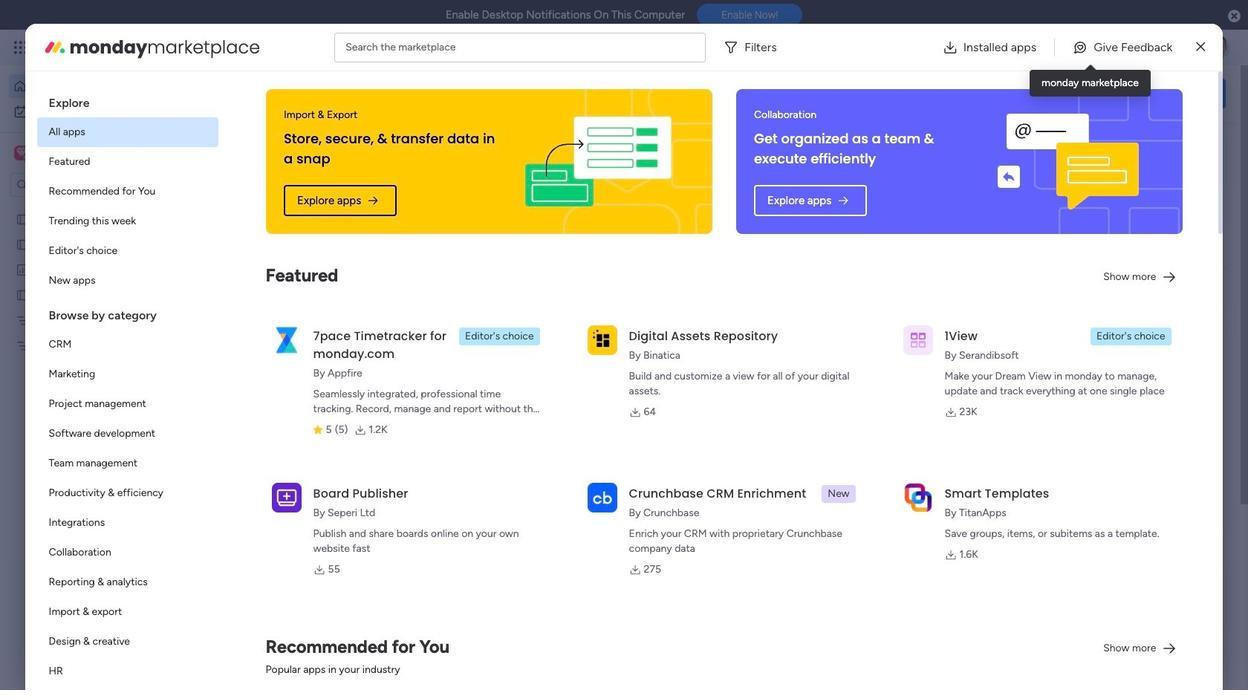 Task type: vqa. For each thing, say whether or not it's contained in the screenshot.
check circle icon
yes



Task type: locate. For each thing, give the bounding box(es) containing it.
0 horizontal spatial banner logo image
[[502, 89, 695, 234]]

see plans image
[[247, 39, 260, 56]]

option
[[9, 74, 181, 98], [9, 100, 181, 123], [37, 117, 218, 147], [37, 147, 218, 177], [37, 177, 218, 207], [0, 206, 190, 208], [37, 207, 218, 236], [37, 236, 218, 266], [37, 266, 218, 296], [37, 330, 218, 360], [37, 360, 218, 389], [37, 389, 218, 419], [37, 419, 218, 449], [37, 449, 218, 479], [37, 479, 218, 508], [37, 508, 218, 538], [37, 538, 218, 568], [37, 568, 218, 598], [37, 598, 218, 627], [37, 627, 218, 657], [37, 657, 218, 687]]

terry turtle image
[[1207, 36, 1231, 59]]

1 vertical spatial heading
[[37, 296, 218, 330]]

2 heading from the top
[[37, 296, 218, 330]]

public board image inside quick search results list box
[[248, 483, 265, 499]]

workspace selection element
[[14, 144, 124, 164]]

monday marketplace image
[[43, 35, 67, 59], [1083, 40, 1098, 55]]

app logo image
[[272, 325, 301, 355], [588, 325, 617, 355], [903, 325, 933, 355], [272, 483, 301, 513], [588, 483, 617, 513], [903, 483, 933, 513]]

component image
[[491, 324, 505, 338], [734, 324, 748, 338]]

1 vertical spatial dapulse x slim image
[[1204, 137, 1222, 155]]

1 horizontal spatial component image
[[734, 324, 748, 338]]

Search in workspace field
[[31, 177, 124, 194]]

check circle image
[[1026, 169, 1035, 180], [1026, 226, 1035, 237]]

0 vertical spatial public board image
[[16, 212, 30, 226]]

workspace image
[[14, 145, 29, 161]]

banner logo image
[[502, 89, 695, 234], [972, 89, 1166, 234]]

list box
[[37, 83, 218, 690], [0, 203, 190, 559]]

dapulse x slim image
[[1197, 38, 1206, 56], [1204, 137, 1222, 155]]

1 horizontal spatial public board image
[[248, 483, 265, 499]]

workspace image
[[16, 145, 27, 161]]

notifications image
[[985, 40, 1000, 55]]

public board image
[[16, 237, 30, 251], [248, 483, 265, 499]]

1 check circle image from the top
[[1026, 169, 1035, 180]]

monday marketplace image right invite members icon
[[1083, 40, 1098, 55]]

2 component image from the left
[[734, 324, 748, 338]]

monday marketplace image right select product icon
[[43, 35, 67, 59]]

1 heading from the top
[[37, 83, 218, 117]]

heading
[[37, 83, 218, 117], [37, 296, 218, 330]]

0 horizontal spatial public board image
[[16, 237, 30, 251]]

public board image
[[16, 212, 30, 226], [16, 288, 30, 302]]

1 vertical spatial public board image
[[248, 483, 265, 499]]

2 banner logo image from the left
[[972, 89, 1166, 234]]

2 image
[[1029, 30, 1042, 47]]

0 horizontal spatial component image
[[491, 324, 505, 338]]

0 vertical spatial heading
[[37, 83, 218, 117]]

0 vertical spatial check circle image
[[1026, 169, 1035, 180]]

check circle image down check circle image at right top
[[1026, 226, 1035, 237]]

1 banner logo image from the left
[[502, 89, 695, 234]]

0 vertical spatial public board image
[[16, 237, 30, 251]]

2 public board image from the top
[[16, 288, 30, 302]]

1 vertical spatial public board image
[[16, 288, 30, 302]]

1 vertical spatial check circle image
[[1026, 226, 1035, 237]]

check circle image up check circle image at right top
[[1026, 169, 1035, 180]]

1 horizontal spatial banner logo image
[[972, 89, 1166, 234]]

public dashboard image
[[16, 262, 30, 276]]

help center element
[[1003, 643, 1226, 690]]

public board image down public dashboard icon
[[16, 288, 30, 302]]

public board image up public dashboard icon
[[16, 212, 30, 226]]



Task type: describe. For each thing, give the bounding box(es) containing it.
v2 bolt switch image
[[1131, 85, 1140, 101]]

1 image
[[996, 30, 1009, 47]]

terry turtle image
[[265, 641, 294, 670]]

check circle image
[[1026, 188, 1035, 199]]

dapulse close image
[[1229, 9, 1241, 24]]

0 vertical spatial dapulse x slim image
[[1197, 38, 1206, 56]]

1 component image from the left
[[491, 324, 505, 338]]

help image
[[1152, 40, 1167, 55]]

invite members image
[[1050, 40, 1065, 55]]

1 horizontal spatial monday marketplace image
[[1083, 40, 1098, 55]]

templates image image
[[1017, 329, 1213, 431]]

2 check circle image from the top
[[1026, 226, 1035, 237]]

select product image
[[13, 40, 28, 55]]

quick search results list box
[[230, 169, 968, 548]]

update feed image
[[1017, 40, 1032, 55]]

search everything image
[[1119, 40, 1134, 55]]

1 public board image from the top
[[16, 212, 30, 226]]

getting started element
[[1003, 571, 1226, 631]]

v2 user feedback image
[[1015, 85, 1027, 102]]

0 horizontal spatial monday marketplace image
[[43, 35, 67, 59]]



